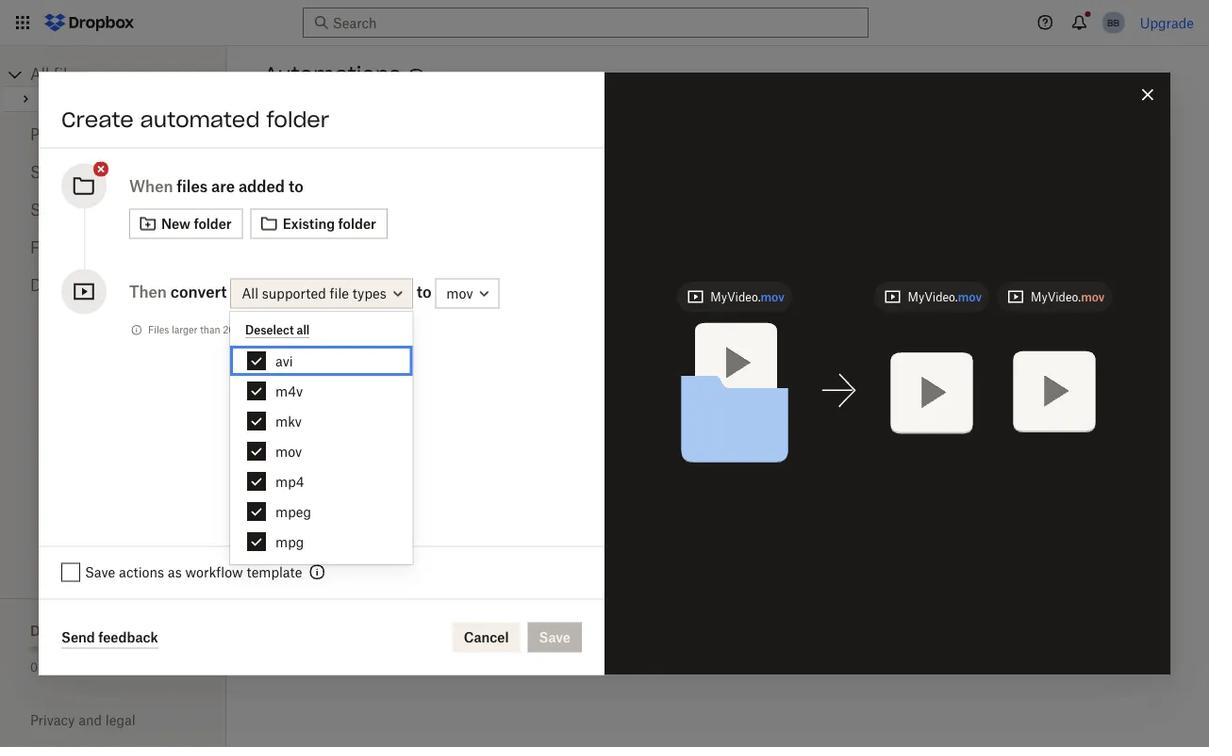 Task type: vqa. For each thing, say whether or not it's contained in the screenshot.
the activity at bottom left
no



Task type: locate. For each thing, give the bounding box(es) containing it.
all for all supported file types
[[242, 286, 258, 302]]

an
[[299, 183, 319, 202], [391, 357, 407, 373]]

avi
[[275, 353, 293, 369]]

all inside tree
[[30, 65, 49, 83]]

add an automation main content
[[257, 107, 1209, 748]]

files down "image" on the top left of the page
[[391, 378, 417, 394]]

0 vertical spatial all
[[30, 65, 49, 83]]

get more space image
[[147, 656, 169, 678]]

files right renames
[[794, 264, 820, 280]]

0 horizontal spatial an
[[299, 183, 319, 202]]

file inside choose a file format to convert videos to
[[707, 357, 726, 373]]

are
[[211, 177, 235, 195]]

mpeg checkbox item
[[230, 497, 413, 527]]

videos
[[695, 378, 735, 394]]

myvideo. down set a rule that renames files in the right of the page
[[711, 290, 761, 304]]

a up videos
[[696, 357, 703, 373]]

format right "image" on the top left of the page
[[453, 357, 494, 373]]

a inside choose a file format to convert audio files to
[[391, 461, 399, 477]]

mov
[[761, 290, 785, 304], [958, 290, 982, 304], [1081, 290, 1105, 304], [275, 444, 302, 460]]

and
[[78, 713, 102, 729]]

file for choose a file format to convert videos to
[[707, 357, 726, 373]]

a for choose a file format to convert audio files to
[[391, 461, 399, 477]]

that
[[708, 264, 733, 280]]

files
[[148, 324, 169, 336]]

all for all files
[[30, 65, 49, 83]]

2 horizontal spatial myvideo.
[[1031, 290, 1081, 304]]

1 horizontal spatial all
[[242, 286, 258, 302]]

myvideo.
[[711, 290, 761, 304], [908, 290, 958, 304], [1031, 290, 1081, 304]]

1 vertical spatial all
[[242, 286, 258, 302]]

format inside choose a file format to convert videos to
[[729, 357, 771, 373]]

a
[[391, 253, 399, 269], [670, 264, 677, 280], [696, 357, 703, 373], [391, 461, 399, 477]]

global header element
[[0, 0, 1209, 46]]

0 horizontal spatial all
[[30, 65, 49, 83]]

convert for choose an image format to convert files to
[[340, 378, 387, 394]]

format up videos
[[729, 357, 771, 373]]

file requests link
[[30, 229, 196, 267]]

to
[[289, 177, 303, 195], [460, 253, 472, 269], [1032, 264, 1044, 280], [417, 282, 432, 301], [498, 357, 510, 373], [775, 357, 787, 373], [420, 378, 433, 394], [739, 378, 751, 394], [470, 461, 483, 477], [458, 481, 471, 498]]

files right sort
[[504, 253, 530, 269]]

myvideo. mov down convert
[[908, 290, 982, 304]]

choose a file format to convert audio files to button
[[257, 427, 561, 531]]

create automated folder
[[61, 106, 329, 133]]

files down file requests link
[[90, 276, 120, 295]]

all inside dropdown button
[[242, 286, 258, 302]]

file up videos
[[707, 357, 726, 373]]

file inside all supported file types dropdown button
[[330, 286, 349, 302]]

set a rule that renames files button
[[561, 220, 865, 324]]

1 horizontal spatial myvideo.
[[908, 290, 958, 304]]

template
[[247, 565, 302, 581]]

files are added to
[[177, 177, 303, 195]]

files inside all files link
[[54, 65, 83, 83]]

choose for choose a category to sort files by
[[340, 253, 388, 269]]

format up "audio"
[[425, 461, 467, 477]]

format for choose a file format to convert audio files to
[[425, 461, 467, 477]]

file inside choose a file format to convert audio files to
[[402, 461, 421, 477]]

file requests
[[30, 239, 122, 257]]

save
[[85, 565, 115, 581]]

1 vertical spatial file
[[707, 357, 726, 373]]

convert left "audio"
[[340, 481, 387, 498]]

convert up than
[[170, 282, 227, 301]]

choose
[[340, 253, 388, 269], [340, 357, 388, 373], [645, 357, 692, 373], [340, 461, 388, 477]]

files left the 'are'
[[177, 177, 208, 195]]

3 myvideo. from the left
[[1031, 290, 1081, 304]]

requests
[[60, 239, 122, 257]]

1 vertical spatial an
[[391, 357, 407, 373]]

choose a file format to convert audio files to
[[340, 461, 483, 498]]

basic
[[89, 623, 124, 639]]

0 horizontal spatial file
[[330, 286, 349, 302]]

mkv checkbox item
[[230, 407, 413, 437]]

myvideo. down "pdfs"
[[1031, 290, 1081, 304]]

myvideo. down convert
[[908, 290, 958, 304]]

a inside choose a category to sort files by
[[391, 253, 399, 269]]

convert
[[170, 282, 227, 301], [340, 378, 387, 394], [645, 378, 691, 394], [340, 481, 387, 498]]

myvideo. mov down "pdfs"
[[1031, 290, 1105, 304]]

choose inside choose a file format to convert audio files to
[[340, 461, 388, 477]]

mov down renames
[[761, 290, 785, 304]]

an left "image" on the top left of the page
[[391, 357, 407, 373]]

choose for choose an image format to convert files to
[[340, 357, 388, 373]]

all
[[30, 65, 49, 83], [242, 286, 258, 302]]

then
[[129, 282, 167, 301]]

files inside deleted files link
[[90, 276, 120, 295]]

choose inside choose a file format to convert videos to
[[645, 357, 692, 373]]

a right set
[[670, 264, 677, 280]]

privacy and legal link
[[30, 713, 226, 729]]

deleted files
[[30, 276, 120, 295]]

rule
[[681, 264, 705, 280]]

to inside choose a category to sort files by
[[460, 253, 472, 269]]

convert down avi checkbox item
[[340, 378, 387, 394]]

convert left videos
[[645, 378, 691, 394]]

2 myvideo. mov from the left
[[908, 290, 982, 304]]

files up the 'create'
[[54, 65, 83, 83]]

files
[[54, 65, 83, 83], [177, 177, 208, 195], [504, 253, 530, 269], [794, 264, 820, 280], [1002, 264, 1028, 280], [90, 276, 120, 295], [990, 367, 1015, 383], [391, 378, 417, 394], [429, 481, 455, 498]]

all up photos
[[30, 65, 49, 83]]

2 vertical spatial file
[[402, 461, 421, 477]]

files inside set a rule that renames files button
[[794, 264, 820, 280]]

file
[[30, 239, 56, 257]]

files inside create automated folder "dialog"
[[177, 177, 208, 195]]

convert inside choose an image format to convert files to
[[340, 378, 387, 394]]

convert inside choose a file format to convert videos to
[[645, 378, 691, 394]]

signatures link
[[30, 154, 196, 191]]

mov down mkv
[[275, 444, 302, 460]]

convert inside choose a file format to convert audio files to
[[340, 481, 387, 498]]

1 horizontal spatial an
[[391, 357, 407, 373]]

mp4
[[275, 474, 304, 490]]

file up "audio"
[[402, 461, 421, 477]]

all up files larger than 2048mb will not be converted
[[242, 286, 258, 302]]

convert files to pdfs button
[[865, 220, 1170, 324]]

a inside choose a file format to convert videos to
[[696, 357, 703, 373]]

myvideo. mov
[[711, 290, 785, 304], [908, 290, 982, 304], [1031, 290, 1105, 304]]

myvideo. mov down set a rule that renames files in the right of the page
[[711, 290, 785, 304]]

file left types
[[330, 286, 349, 302]]

files right unzip
[[990, 367, 1015, 383]]

choose a category to sort files by
[[340, 253, 530, 290]]

files right "audio"
[[429, 481, 455, 498]]

format for choose a file format to convert videos to
[[729, 357, 771, 373]]

automations
[[264, 62, 401, 88]]

0 horizontal spatial myvideo. mov
[[711, 290, 785, 304]]

privacy and legal
[[30, 713, 135, 729]]

files inside choose an image format to convert files to
[[391, 378, 417, 394]]

2 horizontal spatial myvideo. mov
[[1031, 290, 1105, 304]]

files right convert
[[1002, 264, 1028, 280]]

an right add
[[299, 183, 319, 202]]

mpg checkbox item
[[230, 527, 413, 557]]

0 horizontal spatial myvideo.
[[711, 290, 761, 304]]

an inside choose an image format to convert files to
[[391, 357, 407, 373]]

choose inside choose an image format to convert files to
[[340, 357, 388, 373]]

file
[[330, 286, 349, 302], [707, 357, 726, 373], [402, 461, 421, 477]]

0 vertical spatial an
[[299, 183, 319, 202]]

1 horizontal spatial myvideo. mov
[[908, 290, 982, 304]]

shared
[[30, 201, 82, 219]]

format inside choose a file format to convert audio files to
[[425, 461, 467, 477]]

gb
[[97, 661, 114, 675]]

2 myvideo. from the left
[[908, 290, 958, 304]]

photos link
[[30, 116, 196, 154]]

will
[[265, 324, 281, 336]]

format
[[453, 357, 494, 373], [729, 357, 771, 373], [425, 461, 467, 477]]

mov checkbox item
[[230, 437, 413, 467]]

as
[[168, 565, 182, 581]]

a for set a rule that renames files
[[670, 264, 677, 280]]

format inside choose an image format to convert files to
[[453, 357, 494, 373]]

2 horizontal spatial file
[[707, 357, 726, 373]]

files inside choose a file format to convert audio files to
[[429, 481, 455, 498]]

create automated folder dialog
[[39, 72, 1170, 676]]

choose inside choose a category to sort files by
[[340, 253, 388, 269]]

a up "audio"
[[391, 461, 399, 477]]

0 vertical spatial file
[[330, 286, 349, 302]]

a left category
[[391, 253, 399, 269]]

1 horizontal spatial file
[[402, 461, 421, 477]]



Task type: describe. For each thing, give the bounding box(es) containing it.
dropbox
[[30, 623, 85, 639]]

convert for choose a file format to convert audio files to
[[340, 481, 387, 498]]

mov down "pdfs"
[[1081, 290, 1105, 304]]

mov down convert
[[958, 290, 982, 304]]

be
[[300, 324, 311, 336]]

unzip files button
[[865, 324, 1170, 427]]

m4v checkbox item
[[230, 376, 413, 407]]

used
[[117, 661, 143, 675]]

2
[[87, 661, 93, 675]]

files inside unzip files button
[[990, 367, 1015, 383]]

folder
[[266, 106, 329, 133]]

save actions as workflow template
[[85, 565, 302, 581]]

actions
[[119, 565, 164, 581]]

legal
[[105, 713, 135, 729]]

image
[[410, 357, 449, 373]]

audio
[[391, 481, 425, 498]]

pdfs
[[1048, 264, 1081, 280]]

than
[[200, 324, 220, 336]]

convert inside create automated folder "dialog"
[[170, 282, 227, 301]]

choose for choose a file format to convert videos to
[[645, 357, 692, 373]]

file for choose a file format to convert audio files to
[[402, 461, 421, 477]]

0
[[30, 661, 38, 675]]

types
[[353, 286, 387, 302]]

mp4 checkbox item
[[230, 467, 413, 497]]

automated
[[140, 106, 260, 133]]

not
[[283, 324, 298, 336]]

privacy
[[30, 713, 75, 729]]

renames
[[737, 264, 791, 280]]

mpg
[[275, 534, 304, 550]]

an for add
[[299, 183, 319, 202]]

choose an image format to convert files to
[[340, 357, 510, 394]]

all files
[[30, 65, 83, 83]]

deselect all
[[245, 324, 310, 338]]

automation
[[324, 183, 415, 202]]

choose a file format to convert videos to button
[[561, 324, 865, 427]]

format for choose an image format to convert files to
[[453, 357, 494, 373]]

m4v
[[275, 383, 303, 399]]

mkv
[[275, 414, 302, 430]]

choose an image format to convert files to button
[[257, 324, 561, 427]]

dropbox basic
[[30, 623, 124, 639]]

by
[[340, 274, 355, 290]]

larger
[[172, 324, 198, 336]]

a for choose a file format to convert videos to
[[696, 357, 703, 373]]

choose a file format to convert videos to
[[645, 357, 787, 394]]

a for choose a category to sort files by
[[391, 253, 399, 269]]

converted
[[314, 324, 358, 336]]

added
[[239, 177, 285, 195]]

shared link
[[30, 191, 196, 229]]

photos
[[30, 125, 79, 144]]

0 bytes of 2 gb used
[[30, 661, 143, 675]]

choose for choose a file format to convert audio files to
[[340, 461, 388, 477]]

files inside convert files to pdfs button
[[1002, 264, 1028, 280]]

convert files to pdfs
[[949, 264, 1081, 280]]

files inside choose a category to sort files by
[[504, 253, 530, 269]]

deselect all button
[[245, 324, 310, 339]]

all
[[297, 324, 310, 338]]

of
[[73, 661, 83, 675]]

signatures
[[30, 163, 108, 182]]

supported
[[262, 286, 326, 302]]

all files link
[[30, 63, 226, 86]]

mov inside checkbox item
[[275, 444, 302, 460]]

convert for choose a file format to convert videos to
[[645, 378, 691, 394]]

when
[[129, 177, 173, 195]]

dropbox logo - go to the homepage image
[[38, 8, 141, 38]]

deleted files link
[[30, 267, 196, 305]]

set a rule that renames files
[[645, 264, 820, 280]]

1 myvideo. mov from the left
[[711, 290, 785, 304]]

3 myvideo. mov from the left
[[1031, 290, 1105, 304]]

category
[[402, 253, 456, 269]]

all files tree
[[3, 63, 226, 112]]

mpeg
[[275, 504, 311, 520]]

an for choose
[[391, 357, 407, 373]]

bytes
[[41, 661, 70, 675]]

1 myvideo. from the left
[[711, 290, 761, 304]]

upgrade link
[[1140, 15, 1194, 31]]

upgrade
[[1140, 15, 1194, 31]]

click to watch a demo video image
[[405, 65, 428, 88]]

choose a category to sort files by button
[[257, 220, 561, 324]]

workflow
[[185, 565, 243, 581]]

create
[[61, 106, 134, 133]]

set
[[645, 264, 666, 280]]

2048mb
[[223, 324, 263, 336]]

avi checkbox item
[[230, 346, 413, 376]]

add
[[264, 183, 295, 202]]

deleted
[[30, 276, 86, 295]]

deselect
[[245, 324, 294, 338]]

add an automation
[[264, 183, 415, 202]]

unzip
[[949, 367, 986, 383]]

files larger than 2048mb will not be converted
[[148, 324, 358, 336]]

sort
[[476, 253, 500, 269]]

all supported file types
[[242, 286, 387, 302]]

file for all supported file types
[[330, 286, 349, 302]]

unzip files
[[949, 367, 1015, 383]]

all supported file types button
[[230, 279, 413, 309]]

convert
[[949, 264, 999, 280]]

to inside convert files to pdfs button
[[1032, 264, 1044, 280]]



